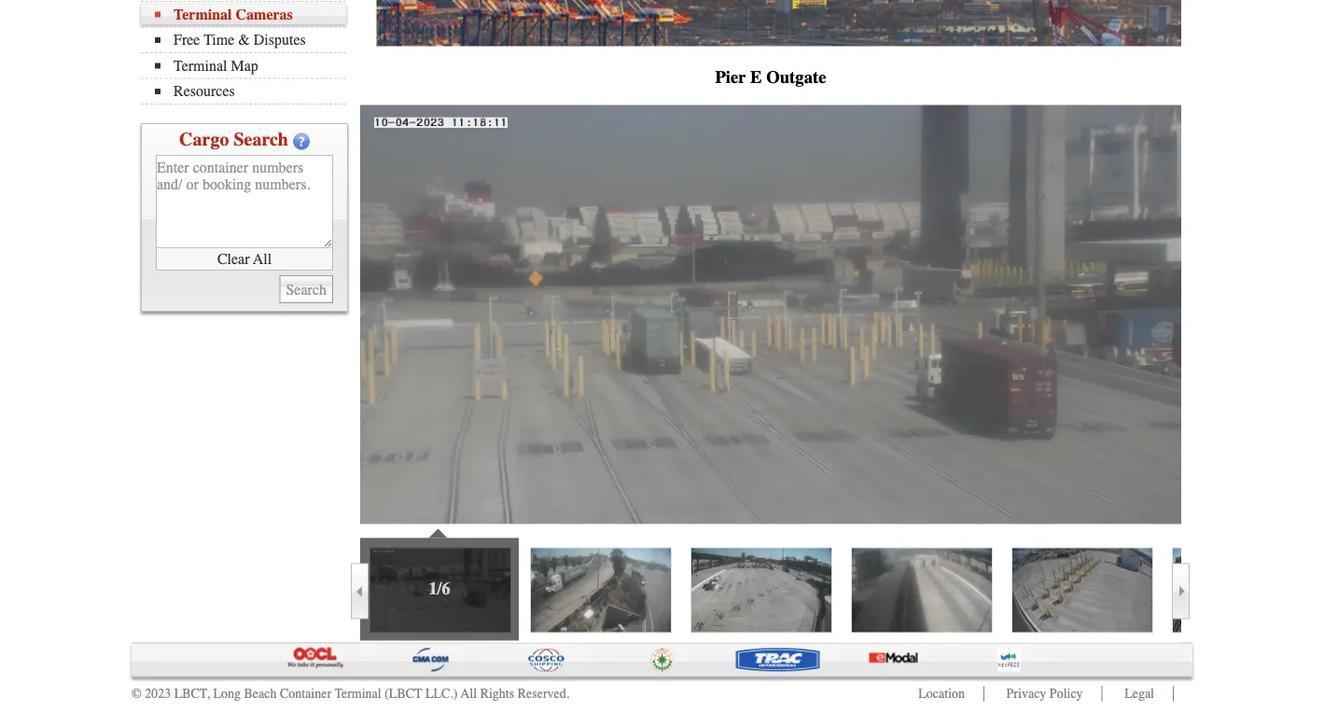 Task type: locate. For each thing, give the bounding box(es) containing it.
lbct,
[[174, 687, 210, 702]]

pier e outgate
[[716, 68, 827, 88]]

menu item
[[141, 0, 346, 2]]

location link
[[919, 687, 965, 702]]

terminal map link
[[155, 57, 346, 75]]

menu bar containing terminal cameras
[[141, 0, 356, 105]]

1 vertical spatial all
[[461, 687, 477, 702]]

legal link
[[1125, 687, 1155, 702]]

None submit
[[280, 276, 333, 304]]

rights
[[480, 687, 515, 702]]

©
[[132, 687, 142, 702]]

terminal up free on the left
[[174, 6, 232, 23]]

disputes
[[254, 32, 306, 49]]

cargo
[[179, 129, 229, 151]]

terminal left (lbct
[[335, 687, 382, 702]]

menu bar
[[141, 0, 356, 105]]

legal
[[1125, 687, 1155, 702]]

outgate
[[767, 68, 827, 88]]

1 vertical spatial terminal
[[174, 57, 227, 75]]

cargo search
[[179, 129, 288, 151]]

free
[[174, 32, 200, 49]]

Enter container numbers and/ or booking numbers.  text field
[[156, 155, 333, 249]]

container
[[280, 687, 332, 702]]

resources
[[174, 83, 235, 100]]

terminal up resources
[[174, 57, 227, 75]]

privacy policy
[[1007, 687, 1084, 702]]

clear all button
[[156, 249, 333, 271]]

0 vertical spatial all
[[253, 251, 272, 268]]

all right "llc.)"
[[461, 687, 477, 702]]

&
[[238, 32, 250, 49]]

2 vertical spatial terminal
[[335, 687, 382, 702]]

privacy
[[1007, 687, 1047, 702]]

clear
[[217, 251, 250, 268]]

terminal for free
[[174, 57, 227, 75]]

terminal cameras link
[[155, 6, 346, 23]]

all right "clear"
[[253, 251, 272, 268]]

0 horizontal spatial all
[[253, 251, 272, 268]]

terminal
[[174, 6, 232, 23], [174, 57, 227, 75], [335, 687, 382, 702]]

all
[[253, 251, 272, 268], [461, 687, 477, 702]]

resources link
[[155, 83, 346, 100]]

terminal for lbct,
[[335, 687, 382, 702]]



Task type: vqa. For each thing, say whether or not it's contained in the screenshot.
'FREE'
yes



Task type: describe. For each thing, give the bounding box(es) containing it.
beach
[[244, 687, 277, 702]]

privacy policy link
[[1007, 687, 1084, 702]]

1 horizontal spatial all
[[461, 687, 477, 702]]

2023
[[145, 687, 171, 702]]

map
[[231, 57, 258, 75]]

terminal cameras free time & disputes terminal map resources
[[174, 6, 306, 100]]

clear all
[[217, 251, 272, 268]]

reserved.
[[518, 687, 570, 702]]

cameras
[[236, 6, 293, 23]]

free time & disputes link
[[155, 32, 346, 49]]

0 vertical spatial terminal
[[174, 6, 232, 23]]

pier
[[716, 68, 746, 88]]

(lbct
[[385, 687, 422, 702]]

e
[[751, 68, 762, 88]]

1/6
[[429, 580, 450, 599]]

all inside button
[[253, 251, 272, 268]]

location
[[919, 687, 965, 702]]

policy
[[1050, 687, 1084, 702]]

© 2023 lbct, long beach container terminal (lbct llc.) all rights reserved.
[[132, 687, 570, 702]]

llc.)
[[426, 687, 458, 702]]

long
[[213, 687, 241, 702]]

search
[[234, 129, 288, 151]]

time
[[204, 32, 235, 49]]



